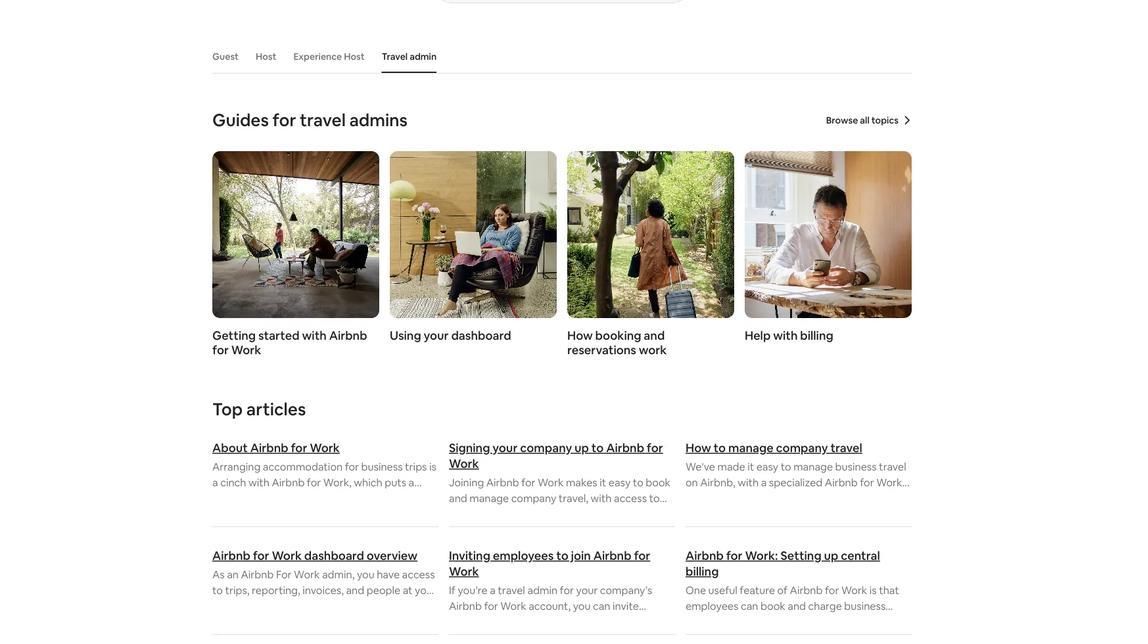 Task type: locate. For each thing, give the bounding box(es) containing it.
1 horizontal spatial of
[[312, 492, 322, 505]]

your down people
[[382, 600, 404, 613]]

admin inside button
[[410, 51, 437, 62]]

work
[[231, 343, 261, 358], [310, 441, 340, 456], [449, 456, 479, 472], [538, 476, 564, 489], [877, 476, 903, 489], [272, 549, 302, 564], [449, 564, 479, 580], [294, 568, 320, 581], [842, 584, 868, 597], [501, 600, 527, 613]]

company's
[[600, 584, 653, 597]]

your right signing
[[493, 441, 518, 456]]

Search how-tos and more search field
[[431, 0, 656, 3]]

1 vertical spatial employees
[[686, 600, 739, 613]]

1 vertical spatial how
[[686, 441, 712, 456]]

can down company's
[[593, 600, 611, 613]]

a person arrives at their airbnb stay, bringing a suitcase. image
[[568, 151, 735, 318]]

2 vertical spatial dashboard
[[304, 549, 364, 564]]

1 horizontal spatial it
[[748, 460, 755, 474]]

2 vertical spatial of
[[241, 600, 251, 613]]

people
[[367, 584, 401, 597]]

is up takes
[[870, 584, 877, 597]]

airbnb for work: setting up central billing link
[[686, 549, 912, 580]]

you inside airbnb for work dashboard overview as an airbnb for work admin, you have access to trips, reporting, invoices, and people at your place of employment. simply go to your profil…
[[357, 568, 375, 581]]

simply
[[320, 600, 352, 613]]

is right the trips
[[429, 460, 437, 474]]

your right from
[[863, 492, 885, 505]]

travel inside airbnb for work: setting up central billing one useful feature of airbnb for work is that employees can book and charge business travel to a company credit card. this takes the hassle …
[[686, 615, 713, 629]]

work inside how to manage company travel we've made it easy to manage business travel on airbnb, with a specialized airbnb for work dashboard that you can access from your personal …
[[877, 476, 903, 489]]

charge
[[809, 600, 842, 613]]

book
[[646, 476, 671, 489], [761, 600, 786, 613]]

how to manage company travel link
[[686, 441, 912, 456]]

admins
[[350, 109, 408, 131]]

0 horizontal spatial dashboard
[[304, 549, 364, 564]]

1 horizontal spatial admin
[[528, 584, 558, 597]]

1 vertical spatial an
[[592, 615, 604, 629]]

book up 'extended'
[[646, 476, 671, 489]]

0 horizontal spatial access
[[402, 568, 435, 581]]

how for how booking and reservations work
[[568, 328, 593, 344]]

of down trips,
[[241, 600, 251, 613]]

how to manage company travel we've made it easy to manage business travel on airbnb, with a specialized airbnb for work dashboard that you can access from your personal …
[[686, 441, 907, 521]]

can inside how to manage company travel we've made it easy to manage business travel on airbnb, with a specialized airbnb for work dashboard that you can access from your personal …
[[783, 492, 800, 505]]

join
[[571, 549, 591, 564], [516, 615, 533, 629]]

1 horizontal spatial join
[[571, 549, 591, 564]]

tab list
[[206, 40, 912, 73]]

and inside airbnb for work: setting up central billing one useful feature of airbnb for work is that employees can book and charge business travel to a company credit card. this takes the hassle …
[[788, 600, 806, 613]]

business inside how to manage company travel we've made it easy to manage business travel on airbnb, with a specialized airbnb for work dashboard that you can access from your personal …
[[836, 460, 877, 474]]

0 horizontal spatial …
[[718, 631, 725, 645]]

… right personal
[[730, 507, 737, 521]]

1 vertical spatial up
[[824, 549, 839, 564]]

0 vertical spatial dashboard
[[451, 328, 511, 344]]

0 horizontal spatial host
[[256, 51, 277, 62]]

0 horizontal spatial manage
[[470, 492, 509, 505]]

0 horizontal spatial that
[[740, 492, 760, 505]]

that
[[740, 492, 760, 505], [879, 584, 900, 597]]

company up 'specialized'
[[776, 441, 828, 456]]

your
[[424, 328, 449, 344], [493, 441, 518, 456], [863, 492, 885, 505], [415, 584, 437, 597], [576, 584, 598, 597], [382, 600, 404, 613], [466, 631, 487, 645]]

that up takes
[[879, 584, 900, 597]]

on
[[686, 476, 698, 489]]

a right puts
[[409, 476, 415, 489]]

useful
[[709, 584, 738, 597]]

admin right travel
[[410, 51, 437, 62]]

al…
[[244, 507, 260, 521]]

you inside inviting employees to join airbnb for work if you're a travel admin for your company's airbnb for work account, you can invite colleagues to join by creating an invite page for your c…
[[573, 600, 591, 613]]

started
[[258, 328, 300, 344]]

joining
[[449, 476, 484, 489]]

billing right help
[[801, 328, 834, 344]]

your inside signing your company up to airbnb for work joining airbnb for work makes it easy to book and manage company travel, with access to listings around the world for short or extended busi…
[[493, 441, 518, 456]]

access inside how to manage company travel we've made it easy to manage business travel on airbnb, with a specialized airbnb for work dashboard that you can access from your personal …
[[802, 492, 835, 505]]

1 vertical spatial easy
[[609, 476, 631, 489]]

0 vertical spatial an
[[227, 568, 239, 581]]

manage up made
[[729, 441, 774, 456]]

account,
[[529, 600, 571, 613]]

0 horizontal spatial can
[[593, 600, 611, 613]]

0 vertical spatial that
[[740, 492, 760, 505]]

admin up account,
[[528, 584, 558, 597]]

None search field
[[431, 0, 694, 3]]

1 horizontal spatial can
[[741, 600, 759, 613]]

1 vertical spatial you
[[357, 568, 375, 581]]

with right cinch
[[249, 476, 270, 489]]

admin
[[410, 51, 437, 62], [528, 584, 558, 597]]

of inside about airbnb for work arranging accommodation for business trips is a cinch with airbnb for work, which puts a worldwide selection of homes and boutique hotels al…
[[312, 492, 322, 505]]

made
[[718, 460, 746, 474]]

and down which
[[359, 492, 377, 505]]

2 host from the left
[[344, 51, 365, 62]]

join down short
[[571, 549, 591, 564]]

0 vertical spatial the
[[522, 507, 538, 521]]

guest button
[[206, 44, 245, 69]]

central
[[841, 549, 881, 564]]

a person sits at a table looking at their cell phone. image
[[745, 151, 912, 318]]

it
[[748, 460, 755, 474], [600, 476, 607, 489]]

world
[[540, 507, 568, 521]]

signing
[[449, 441, 490, 456]]

0 vertical spatial admin
[[410, 51, 437, 62]]

you down 'specialized'
[[763, 492, 780, 505]]

book down feature
[[761, 600, 786, 613]]

2 horizontal spatial can
[[783, 492, 800, 505]]

you up creating
[[573, 600, 591, 613]]

browse all topics
[[827, 114, 899, 126]]

0 vertical spatial you
[[763, 492, 780, 505]]

0 horizontal spatial employees
[[493, 549, 554, 564]]

employees down the useful
[[686, 600, 739, 613]]

homes
[[324, 492, 357, 505]]

1 horizontal spatial easy
[[757, 460, 779, 474]]

company inside how to manage company travel we've made it easy to manage business travel on airbnb, with a specialized airbnb for work dashboard that you can access from your personal …
[[776, 441, 828, 456]]

work inside getting started with airbnb for work
[[231, 343, 261, 358]]

and up go
[[346, 584, 365, 597]]

how inside how to manage company travel we've made it easy to manage business travel on airbnb, with a specialized airbnb for work dashboard that you can access from your personal …
[[686, 441, 712, 456]]

help with billing
[[745, 328, 834, 344]]

0 horizontal spatial admin
[[410, 51, 437, 62]]

airbnb
[[329, 328, 367, 344], [250, 441, 288, 456], [607, 441, 645, 456], [272, 476, 305, 489], [487, 476, 519, 489], [825, 476, 858, 489], [212, 549, 250, 564], [594, 549, 632, 564], [686, 549, 724, 564], [241, 568, 274, 581], [790, 584, 823, 597], [449, 600, 482, 613]]

1 vertical spatial it
[[600, 476, 607, 489]]

your right using
[[424, 328, 449, 344]]

0 horizontal spatial how
[[568, 328, 593, 344]]

0 vertical spatial billing
[[801, 328, 834, 344]]

1 horizontal spatial host
[[344, 51, 365, 62]]

two people on an enclosed patio, one on their laptop, the other on their cell phone. image
[[212, 151, 380, 318]]

book inside signing your company up to airbnb for work joining airbnb for work makes it easy to book and manage company travel, with access to listings around the world for short or extended busi…
[[646, 476, 671, 489]]

getting started with airbnb for work
[[212, 328, 367, 358]]

airbnb inside getting started with airbnb for work
[[329, 328, 367, 344]]

manage up around
[[470, 492, 509, 505]]

easy up 'specialized'
[[757, 460, 779, 474]]

business up from
[[836, 460, 877, 474]]

0 vertical spatial …
[[730, 507, 737, 521]]

work inside about airbnb for work arranging accommodation for business trips is a cinch with airbnb for work, which puts a worldwide selection of homes and boutique hotels al…
[[310, 441, 340, 456]]

you left have
[[357, 568, 375, 581]]

0 vertical spatial how
[[568, 328, 593, 344]]

a left 'specialized'
[[761, 476, 767, 489]]

1 vertical spatial dashboard
[[686, 492, 738, 505]]

can
[[783, 492, 800, 505], [593, 600, 611, 613], [741, 600, 759, 613]]

how up we've
[[686, 441, 712, 456]]

0 horizontal spatial is
[[429, 460, 437, 474]]

… right hassle on the right
[[718, 631, 725, 645]]

the left world
[[522, 507, 538, 521]]

with inside getting started with airbnb for work
[[302, 328, 327, 344]]

experience host button
[[287, 44, 371, 69]]

easy up or
[[609, 476, 631, 489]]

0 vertical spatial it
[[748, 460, 755, 474]]

0 vertical spatial manage
[[729, 441, 774, 456]]

1 horizontal spatial the
[[892, 615, 908, 629]]

1 horizontal spatial that
[[879, 584, 900, 597]]

your down colleagues
[[466, 631, 487, 645]]

to inside airbnb for work: setting up central billing one useful feature of airbnb for work is that employees can book and charge business travel to a company credit card. this takes the hassle …
[[716, 615, 726, 629]]

inviting
[[449, 549, 491, 564]]

guides
[[212, 109, 269, 131]]

access up or
[[614, 492, 647, 505]]

2 horizontal spatial you
[[763, 492, 780, 505]]

a right you're
[[490, 584, 496, 597]]

with up short
[[591, 492, 612, 505]]

1 horizontal spatial …
[[730, 507, 737, 521]]

billing up "one"
[[686, 564, 719, 580]]

1 horizontal spatial billing
[[801, 328, 834, 344]]

with
[[302, 328, 327, 344], [774, 328, 798, 344], [249, 476, 270, 489], [738, 476, 759, 489], [591, 492, 612, 505]]

getting
[[212, 328, 256, 344]]

1 horizontal spatial employees
[[686, 600, 739, 613]]

host inside 'host' button
[[256, 51, 277, 62]]

0 horizontal spatial book
[[646, 476, 671, 489]]

access up at
[[402, 568, 435, 581]]

the inside airbnb for work: setting up central billing one useful feature of airbnb for work is that employees can book and charge business travel to a company credit card. this takes the hassle …
[[892, 615, 908, 629]]

invite down company's
[[613, 600, 639, 613]]

0 horizontal spatial you
[[357, 568, 375, 581]]

with inside how to manage company travel we've made it easy to manage business travel on airbnb, with a specialized airbnb for work dashboard that you can access from your personal …
[[738, 476, 759, 489]]

with right help
[[774, 328, 798, 344]]

of left homes
[[312, 492, 322, 505]]

1 vertical spatial …
[[718, 631, 725, 645]]

experience host
[[294, 51, 365, 62]]

1 horizontal spatial is
[[870, 584, 877, 597]]

0 vertical spatial is
[[429, 460, 437, 474]]

up up makes
[[575, 441, 589, 456]]

a inside airbnb for work: setting up central billing one useful feature of airbnb for work is that employees can book and charge business travel to a company credit card. this takes the hassle …
[[728, 615, 734, 629]]

1 vertical spatial that
[[879, 584, 900, 597]]

it right makes
[[600, 476, 607, 489]]

1 vertical spatial book
[[761, 600, 786, 613]]

if
[[449, 584, 456, 597]]

1 host from the left
[[256, 51, 277, 62]]

employees down around
[[493, 549, 554, 564]]

is
[[429, 460, 437, 474], [870, 584, 877, 597]]

how booking and reservations work link
[[568, 151, 735, 358]]

1 vertical spatial admin
[[528, 584, 558, 597]]

can down feature
[[741, 600, 759, 613]]

1 horizontal spatial book
[[761, 600, 786, 613]]

topics
[[872, 114, 899, 126]]

with down made
[[738, 476, 759, 489]]

travel
[[382, 51, 408, 62]]

1 horizontal spatial you
[[573, 600, 591, 613]]

it inside how to manage company travel we've made it easy to manage business travel on airbnb, with a specialized airbnb for work dashboard that you can access from your personal …
[[748, 460, 755, 474]]

using your dashboard link
[[390, 151, 557, 344]]

work inside airbnb for work: setting up central billing one useful feature of airbnb for work is that employees can book and charge business travel to a company credit card. this takes the hassle …
[[842, 584, 868, 597]]

an
[[227, 568, 239, 581], [592, 615, 604, 629]]

0 horizontal spatial an
[[227, 568, 239, 581]]

0 horizontal spatial easy
[[609, 476, 631, 489]]

1 vertical spatial the
[[892, 615, 908, 629]]

can down 'specialized'
[[783, 492, 800, 505]]

top
[[212, 399, 243, 421]]

0 vertical spatial employees
[[493, 549, 554, 564]]

reservations
[[568, 343, 637, 358]]

all
[[861, 114, 870, 126]]

one
[[686, 584, 706, 597]]

as
[[212, 568, 225, 581]]

which
[[354, 476, 383, 489]]

an right creating
[[592, 615, 604, 629]]

invite left page
[[606, 615, 632, 629]]

top articles
[[212, 399, 306, 421]]

and right booking
[[644, 328, 665, 344]]

selection
[[265, 492, 309, 505]]

travel
[[300, 109, 346, 131], [831, 441, 863, 456], [879, 460, 907, 474], [498, 584, 525, 597], [686, 615, 713, 629]]

business
[[361, 460, 403, 474], [836, 460, 877, 474], [845, 600, 886, 613]]

company down feature
[[736, 615, 782, 629]]

2 horizontal spatial of
[[778, 584, 788, 597]]

host
[[256, 51, 277, 62], [344, 51, 365, 62]]

by
[[535, 615, 547, 629]]

airbnb for work dashboard overview link
[[212, 549, 439, 564]]

manage down how to manage company travel "link"
[[794, 460, 833, 474]]

2 vertical spatial manage
[[470, 492, 509, 505]]

1 vertical spatial manage
[[794, 460, 833, 474]]

0 vertical spatial easy
[[757, 460, 779, 474]]

inviting employees to join airbnb for work if you're a travel admin for your company's airbnb for work account, you can invite colleagues to join by creating an invite page for your c…
[[449, 549, 659, 645]]

0 horizontal spatial join
[[516, 615, 533, 629]]

0 vertical spatial up
[[575, 441, 589, 456]]

0 horizontal spatial the
[[522, 507, 538, 521]]

extended
[[627, 507, 674, 521]]

join left 'by'
[[516, 615, 533, 629]]

1 horizontal spatial how
[[686, 441, 712, 456]]

1 vertical spatial of
[[778, 584, 788, 597]]

and up credit at the right bottom of the page
[[788, 600, 806, 613]]

a down the useful
[[728, 615, 734, 629]]

1 vertical spatial billing
[[686, 564, 719, 580]]

specialized
[[769, 476, 823, 489]]

access
[[614, 492, 647, 505], [802, 492, 835, 505], [402, 568, 435, 581]]

you're
[[458, 584, 488, 597]]

0 vertical spatial invite
[[613, 600, 639, 613]]

0 horizontal spatial it
[[600, 476, 607, 489]]

host right experience
[[344, 51, 365, 62]]

1 horizontal spatial an
[[592, 615, 604, 629]]

2 horizontal spatial dashboard
[[686, 492, 738, 505]]

business up puts
[[361, 460, 403, 474]]

or
[[614, 507, 624, 521]]

trips,
[[225, 584, 250, 597]]

it right made
[[748, 460, 755, 474]]

1 vertical spatial is
[[870, 584, 877, 597]]

… inside how to manage company travel we've made it easy to manage business travel on airbnb, with a specialized airbnb for work dashboard that you can access from your personal …
[[730, 507, 737, 521]]

how left booking
[[568, 328, 593, 344]]

that down made
[[740, 492, 760, 505]]

1 vertical spatial join
[[516, 615, 533, 629]]

tab list containing guest
[[206, 40, 912, 73]]

0 vertical spatial of
[[312, 492, 322, 505]]

0 horizontal spatial up
[[575, 441, 589, 456]]

and inside airbnb for work dashboard overview as an airbnb for work admin, you have access to trips, reporting, invoices, and people at your place of employment. simply go to your profil…
[[346, 584, 365, 597]]

arranging
[[212, 460, 261, 474]]

the right takes
[[892, 615, 908, 629]]

an inside airbnb for work dashboard overview as an airbnb for work admin, you have access to trips, reporting, invoices, and people at your place of employment. simply go to your profil…
[[227, 568, 239, 581]]

of right feature
[[778, 584, 788, 597]]

0 horizontal spatial of
[[241, 600, 251, 613]]

a left cinch
[[212, 476, 218, 489]]

easy
[[757, 460, 779, 474], [609, 476, 631, 489]]

2 horizontal spatial access
[[802, 492, 835, 505]]

0 vertical spatial book
[[646, 476, 671, 489]]

and up listings
[[449, 492, 467, 505]]

how inside how booking and reservations work
[[568, 328, 593, 344]]

1 horizontal spatial up
[[824, 549, 839, 564]]

can inside inviting employees to join airbnb for work if you're a travel admin for your company's airbnb for work account, you can invite colleagues to join by creating an invite page for your c…
[[593, 600, 611, 613]]

for inside how to manage company travel we've made it easy to manage business travel on airbnb, with a specialized airbnb for work dashboard that you can access from your personal …
[[860, 476, 875, 489]]

an right as
[[227, 568, 239, 581]]

up left central
[[824, 549, 839, 564]]

access down 'specialized'
[[802, 492, 835, 505]]

2 vertical spatial you
[[573, 600, 591, 613]]

business up takes
[[845, 600, 886, 613]]

0 horizontal spatial billing
[[686, 564, 719, 580]]

company up world
[[511, 492, 557, 505]]

host right guest button on the left of page
[[256, 51, 277, 62]]

with right started
[[302, 328, 327, 344]]

employees inside airbnb for work: setting up central billing one useful feature of airbnb for work is that employees can book and charge business travel to a company credit card. this takes the hassle …
[[686, 600, 739, 613]]

to
[[592, 441, 604, 456], [714, 441, 726, 456], [781, 460, 792, 474], [633, 476, 644, 489], [650, 492, 660, 505], [557, 549, 569, 564], [212, 584, 223, 597], [369, 600, 380, 613], [503, 615, 514, 629], [716, 615, 726, 629]]

access inside signing your company up to airbnb for work joining airbnb for work makes it easy to book and manage company travel, with access to listings around the world for short or extended busi…
[[614, 492, 647, 505]]

1 horizontal spatial access
[[614, 492, 647, 505]]



Task type: vqa. For each thing, say whether or not it's contained in the screenshot.
search box containing Anywhere
no



Task type: describe. For each thing, give the bounding box(es) containing it.
that inside how to manage company travel we've made it easy to manage business travel on airbnb, with a specialized airbnb for work dashboard that you can access from your personal …
[[740, 492, 760, 505]]

travel admin button
[[375, 44, 443, 69]]

creating
[[550, 615, 590, 629]]

airbnb inside how to manage company travel we've made it easy to manage business travel on airbnb, with a specialized airbnb for work dashboard that you can access from your personal …
[[825, 476, 858, 489]]

how for how to manage company travel we've made it easy to manage business travel on airbnb, with a specialized airbnb for work dashboard that you can access from your personal …
[[686, 441, 712, 456]]

help with billing link
[[745, 151, 912, 344]]

a inside how to manage company travel we've made it easy to manage business travel on airbnb, with a specialized airbnb for work dashboard that you can access from your personal …
[[761, 476, 767, 489]]

using your dashboard
[[390, 328, 511, 344]]

booking
[[596, 328, 642, 344]]

host inside experience host button
[[344, 51, 365, 62]]

is inside about airbnb for work arranging accommodation for business trips is a cinch with airbnb for work, which puts a worldwide selection of homes and boutique hotels al…
[[429, 460, 437, 474]]

dashboard inside how to manage company travel we've made it easy to manage business travel on airbnb, with a specialized airbnb for work dashboard that you can access from your personal …
[[686, 492, 738, 505]]

of inside airbnb for work: setting up central billing one useful feature of airbnb for work is that employees can book and charge business travel to a company credit card. this takes the hassle …
[[778, 584, 788, 597]]

inviting employees to join airbnb for work link
[[449, 549, 675, 580]]

profil…
[[406, 600, 438, 613]]

billing inside airbnb for work: setting up central billing one useful feature of airbnb for work is that employees can book and charge business travel to a company credit card. this takes the hassle …
[[686, 564, 719, 580]]

have
[[377, 568, 400, 581]]

from
[[838, 492, 861, 505]]

takes
[[863, 615, 890, 629]]

getting started with airbnb for work link
[[212, 151, 380, 358]]

around
[[485, 507, 519, 521]]

about airbnb for work link
[[212, 441, 439, 456]]

can inside airbnb for work: setting up central billing one useful feature of airbnb for work is that employees can book and charge business travel to a company credit card. this takes the hassle …
[[741, 600, 759, 613]]

host button
[[249, 44, 283, 69]]

0 vertical spatial join
[[571, 549, 591, 564]]

short
[[586, 507, 612, 521]]

browse
[[827, 114, 859, 126]]

trips
[[405, 460, 427, 474]]

book inside airbnb for work: setting up central billing one useful feature of airbnb for work is that employees can book and charge business travel to a company credit card. this takes the hassle …
[[761, 600, 786, 613]]

hassle
[[686, 631, 716, 645]]

credit
[[784, 615, 813, 629]]

personal
[[686, 507, 728, 521]]

puts
[[385, 476, 407, 489]]

and inside about airbnb for work arranging accommodation for business trips is a cinch with airbnb for work, which puts a worldwide selection of homes and boutique hotels al…
[[359, 492, 377, 505]]

your inside how to manage company travel we've made it easy to manage business travel on airbnb, with a specialized airbnb for work dashboard that you can access from your personal …
[[863, 492, 885, 505]]

listings
[[449, 507, 483, 521]]

accommodation
[[263, 460, 343, 474]]

a inside inviting employees to join airbnb for work if you're a travel admin for your company's airbnb for work account, you can invite colleagues to join by creating an invite page for your c…
[[490, 584, 496, 597]]

about
[[212, 441, 248, 456]]

experience
[[294, 51, 342, 62]]

with inside about airbnb for work arranging accommodation for business trips is a cinch with airbnb for work, which puts a worldwide selection of homes and boutique hotels al…
[[249, 476, 270, 489]]

dashboard inside airbnb for work dashboard overview as an airbnb for work admin, you have access to trips, reporting, invoices, and people at your place of employment. simply go to your profil…
[[304, 549, 364, 564]]

travel admin
[[382, 51, 437, 62]]

easy inside how to manage company travel we've made it easy to manage business travel on airbnb, with a specialized airbnb for work dashboard that you can access from your personal …
[[757, 460, 779, 474]]

setting
[[781, 549, 822, 564]]

admin inside inviting employees to join airbnb for work if you're a travel admin for your company's airbnb for work account, you can invite colleagues to join by creating an invite page for your c…
[[528, 584, 558, 597]]

with inside help with billing link
[[774, 328, 798, 344]]

about airbnb for work arranging accommodation for business trips is a cinch with airbnb for work, which puts a worldwide selection of homes and boutique hotels al…
[[212, 441, 437, 521]]

reporting,
[[252, 584, 300, 597]]

place
[[212, 600, 239, 613]]

we've
[[686, 460, 716, 474]]

how booking and reservations work
[[568, 328, 667, 358]]

airbnb for work dashboard overview as an airbnb for work admin, you have access to trips, reporting, invoices, and people at your place of employment. simply go to your profil…
[[212, 549, 438, 613]]

you inside how to manage company travel we've made it easy to manage business travel on airbnb, with a specialized airbnb for work dashboard that you can access from your personal …
[[763, 492, 780, 505]]

access inside airbnb for work dashboard overview as an airbnb for work admin, you have access to trips, reporting, invoices, and people at your place of employment. simply go to your profil…
[[402, 568, 435, 581]]

go
[[354, 600, 367, 613]]

this
[[841, 615, 861, 629]]

… inside airbnb for work: setting up central billing one useful feature of airbnb for work is that employees can book and charge business travel to a company credit card. this takes the hassle …
[[718, 631, 725, 645]]

airbnb,
[[701, 476, 736, 489]]

using
[[390, 328, 421, 344]]

c…
[[489, 631, 503, 645]]

browse all topics link
[[827, 114, 912, 126]]

employees inside inviting employees to join airbnb for work if you're a travel admin for your company's airbnb for work account, you can invite colleagues to join by creating an invite page for your c…
[[493, 549, 554, 564]]

worldwide
[[212, 492, 263, 505]]

articles
[[246, 399, 306, 421]]

and inside signing your company up to airbnb for work joining airbnb for work makes it easy to book and manage company travel, with access to listings around the world for short or extended busi…
[[449, 492, 467, 505]]

that inside airbnb for work: setting up central billing one useful feature of airbnb for work is that employees can book and charge business travel to a company credit card. this takes the hassle …
[[879, 584, 900, 597]]

your down inviting employees to join airbnb for work link at the bottom of the page
[[576, 584, 598, 597]]

makes
[[566, 476, 598, 489]]

company up makes
[[520, 441, 572, 456]]

up inside airbnb for work: setting up central billing one useful feature of airbnb for work is that employees can book and charge business travel to a company credit card. this takes the hassle …
[[824, 549, 839, 564]]

for
[[276, 568, 292, 581]]

an inside inviting employees to join airbnb for work if you're a travel admin for your company's airbnb for work account, you can invite colleagues to join by creating an invite page for your c…
[[592, 615, 604, 629]]

guides for travel admins
[[212, 109, 408, 131]]

it inside signing your company up to airbnb for work joining airbnb for work makes it easy to book and manage company travel, with access to listings around the world for short or extended busi…
[[600, 476, 607, 489]]

for inside getting started with airbnb for work
[[212, 343, 229, 358]]

of inside airbnb for work dashboard overview as an airbnb for work admin, you have access to trips, reporting, invoices, and people at your place of employment. simply go to your profil…
[[241, 600, 251, 613]]

cinch
[[220, 476, 246, 489]]

invoices,
[[303, 584, 344, 597]]

busi…
[[449, 523, 476, 537]]

for inside airbnb for work dashboard overview as an airbnb for work admin, you have access to trips, reporting, invoices, and people at your place of employment. simply go to your profil…
[[253, 549, 269, 564]]

with inside signing your company up to airbnb for work joining airbnb for work makes it easy to book and manage company travel, with access to listings around the world for short or extended busi…
[[591, 492, 612, 505]]

hotels
[[212, 507, 242, 521]]

business inside about airbnb for work arranging accommodation for business trips is a cinch with airbnb for work, which puts a worldwide selection of homes and boutique hotels al…
[[361, 460, 403, 474]]

manage inside signing your company up to airbnb for work joining airbnb for work makes it easy to book and manage company travel, with access to listings around the world for short or extended busi…
[[470, 492, 509, 505]]

2 horizontal spatial manage
[[794, 460, 833, 474]]

colleagues
[[449, 615, 501, 629]]

travel inside inviting employees to join airbnb for work if you're a travel admin for your company's airbnb for work account, you can invite colleagues to join by creating an invite page for your c…
[[498, 584, 525, 597]]

up inside signing your company up to airbnb for work joining airbnb for work makes it easy to book and manage company travel, with access to listings around the world for short or extended busi…
[[575, 441, 589, 456]]

a person sitting in a comfortable chair, working on their laptop. image
[[390, 151, 557, 318]]

business inside airbnb for work: setting up central billing one useful feature of airbnb for work is that employees can book and charge business travel to a company credit card. this takes the hassle …
[[845, 600, 886, 613]]

travel,
[[559, 492, 589, 505]]

signing your company up to airbnb for work link
[[449, 441, 675, 472]]

card.
[[815, 615, 839, 629]]

your up profil…
[[415, 584, 437, 597]]

admin,
[[322, 568, 355, 581]]

work,
[[323, 476, 352, 489]]

signing your company up to airbnb for work joining airbnb for work makes it easy to book and manage company travel, with access to listings around the world for short or extended busi…
[[449, 441, 674, 537]]

help
[[745, 328, 771, 344]]

1 horizontal spatial dashboard
[[451, 328, 511, 344]]

easy inside signing your company up to airbnb for work joining airbnb for work makes it easy to book and manage company travel, with access to listings around the world for short or extended busi…
[[609, 476, 631, 489]]

feature
[[740, 584, 776, 597]]

1 vertical spatial invite
[[606, 615, 632, 629]]

employment.
[[254, 600, 318, 613]]

is inside airbnb for work: setting up central billing one useful feature of airbnb for work is that employees can book and charge business travel to a company credit card. this takes the hassle …
[[870, 584, 877, 597]]

at
[[403, 584, 413, 597]]

boutique
[[380, 492, 424, 505]]

page
[[635, 615, 659, 629]]

the inside signing your company up to airbnb for work joining airbnb for work makes it easy to book and manage company travel, with access to listings around the world for short or extended busi…
[[522, 507, 538, 521]]

and inside how booking and reservations work
[[644, 328, 665, 344]]

1 horizontal spatial manage
[[729, 441, 774, 456]]

overview
[[367, 549, 418, 564]]

company inside airbnb for work: setting up central billing one useful feature of airbnb for work is that employees can book and charge business travel to a company credit card. this takes the hassle …
[[736, 615, 782, 629]]



